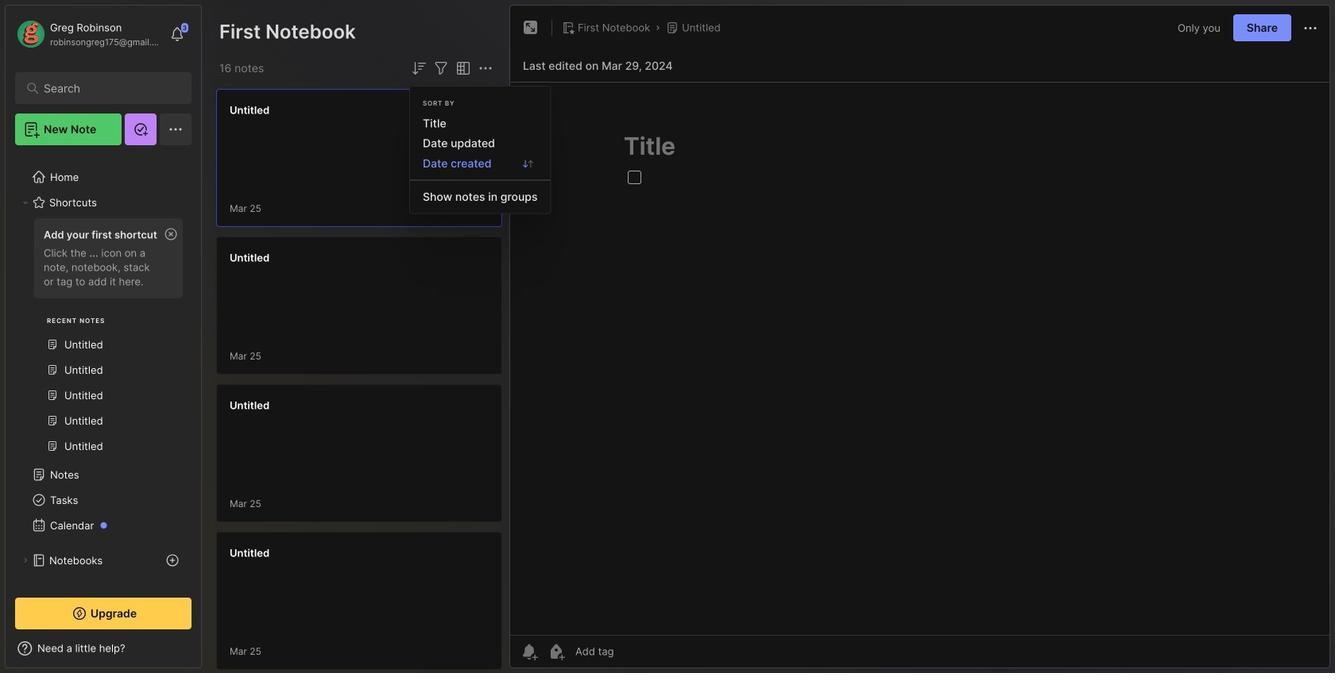 Task type: vqa. For each thing, say whether or not it's contained in the screenshot.
Add filters field
yes



Task type: describe. For each thing, give the bounding box(es) containing it.
add tag image
[[547, 643, 566, 662]]

WHAT'S NEW field
[[6, 637, 201, 662]]

Account field
[[15, 18, 162, 50]]

expand notebooks image
[[21, 556, 30, 566]]

View options field
[[451, 59, 473, 78]]

Sort options field
[[409, 59, 428, 78]]

none search field inside main element
[[44, 79, 170, 98]]

1 vertical spatial more actions image
[[476, 59, 495, 78]]

0 horizontal spatial more actions field
[[476, 59, 495, 78]]

more actions field inside note window element
[[1301, 18, 1320, 38]]

add filters image
[[432, 59, 451, 78]]



Task type: locate. For each thing, give the bounding box(es) containing it.
tree inside main element
[[6, 155, 201, 660]]

Note Editor text field
[[510, 82, 1330, 636]]

1 horizontal spatial more actions image
[[1301, 19, 1320, 38]]

more actions image inside note window element
[[1301, 19, 1320, 38]]

expand note image
[[521, 18, 540, 37]]

Add tag field
[[574, 645, 693, 659]]

more actions image
[[1301, 19, 1320, 38], [476, 59, 495, 78]]

tree
[[6, 155, 201, 660]]

0 horizontal spatial more actions image
[[476, 59, 495, 78]]

main element
[[0, 0, 207, 674]]

dropdown list menu
[[410, 114, 550, 207]]

0 vertical spatial more actions image
[[1301, 19, 1320, 38]]

More actions field
[[1301, 18, 1320, 38], [476, 59, 495, 78]]

1 vertical spatial more actions field
[[476, 59, 495, 78]]

click to collapse image
[[201, 645, 213, 664]]

Search text field
[[44, 81, 170, 96]]

note window element
[[509, 5, 1330, 673]]

add a reminder image
[[520, 643, 539, 662]]

1 horizontal spatial more actions field
[[1301, 18, 1320, 38]]

group inside main element
[[15, 214, 191, 469]]

Add filters field
[[432, 59, 451, 78]]

None search field
[[44, 79, 170, 98]]

0 vertical spatial more actions field
[[1301, 18, 1320, 38]]

group
[[15, 214, 191, 469]]



